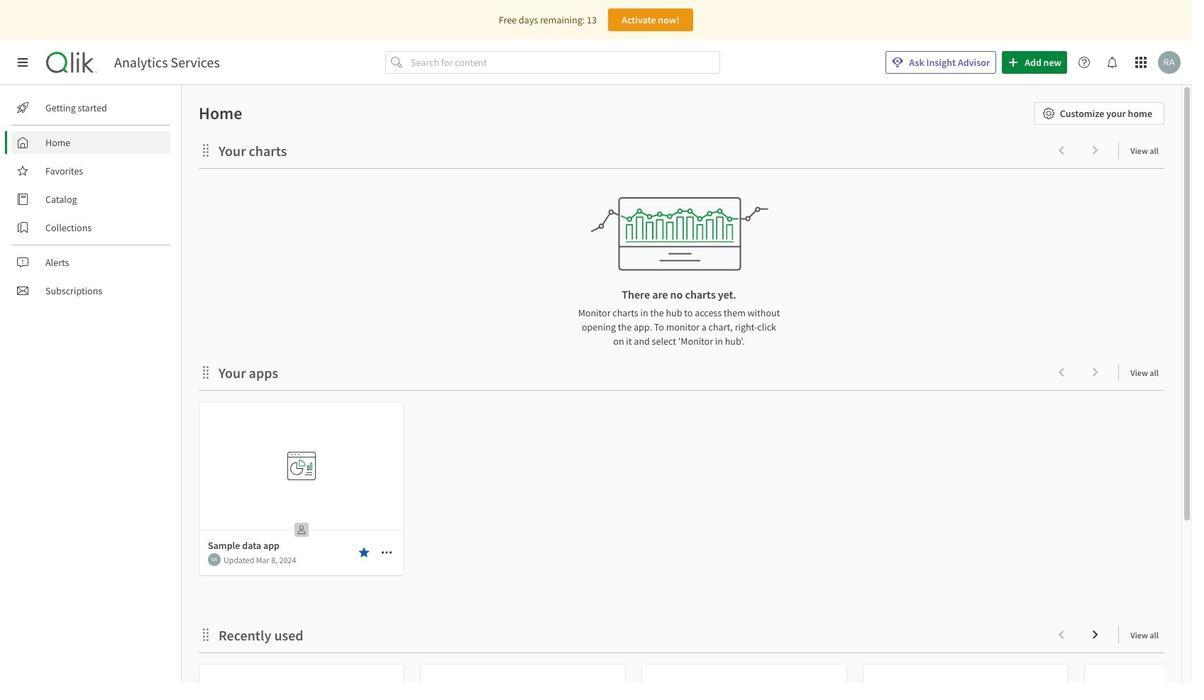 Task type: vqa. For each thing, say whether or not it's contained in the screenshot.
first small "image" from the bottom of the "Choose An Option Below To Get Started Adding To This Sheet..." Application
no



Task type: describe. For each thing, give the bounding box(es) containing it.
more actions image
[[381, 547, 393, 559]]

remove from favorites image
[[359, 547, 370, 559]]

move collection image
[[199, 628, 213, 642]]

ruby anderson image
[[208, 554, 221, 567]]



Task type: locate. For each thing, give the bounding box(es) containing it.
move collection image
[[199, 143, 213, 157], [199, 365, 213, 379]]

ruby anderson image
[[1159, 51, 1181, 74]]

ruby anderson element
[[208, 554, 221, 567]]

close sidebar menu image
[[17, 57, 28, 68]]

Search for content text field
[[408, 51, 721, 74]]

analytics services element
[[114, 54, 220, 71]]

2 move collection image from the top
[[199, 365, 213, 379]]

navigation pane element
[[0, 91, 181, 308]]

1 vertical spatial move collection image
[[199, 365, 213, 379]]

main content
[[176, 85, 1193, 684]]

1 move collection image from the top
[[199, 143, 213, 157]]

0 vertical spatial move collection image
[[199, 143, 213, 157]]



